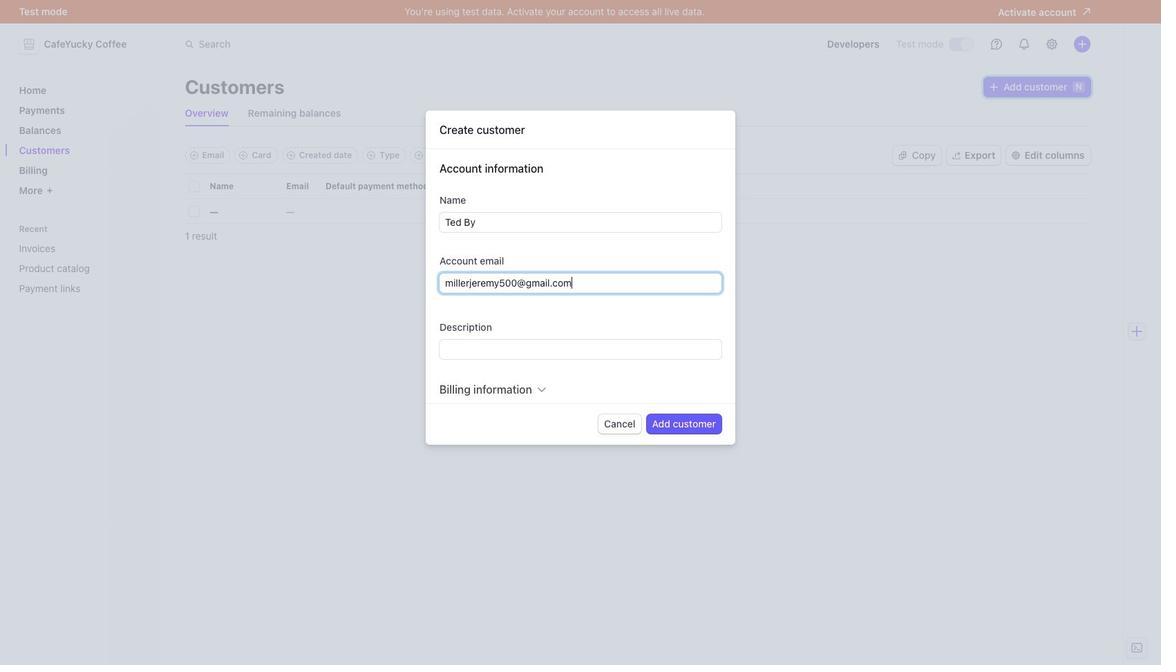 Task type: locate. For each thing, give the bounding box(es) containing it.
toolbar
[[185, 147, 481, 164]]

add card image
[[240, 151, 248, 160]]

None text field
[[440, 340, 722, 359]]

Select All checkbox
[[189, 182, 199, 192]]

recent element
[[13, 224, 149, 300], [13, 237, 149, 300]]

Jenny Rosen text field
[[440, 213, 722, 232]]

add type image
[[367, 151, 376, 160]]

svg image
[[990, 83, 999, 91]]

None search field
[[177, 31, 567, 57]]

tab list
[[185, 101, 1091, 127]]

svg image
[[899, 151, 907, 160]]

core navigation links element
[[13, 79, 149, 202]]



Task type: describe. For each thing, give the bounding box(es) containing it.
add more filters image
[[415, 151, 423, 160]]

add created date image
[[287, 151, 295, 160]]

2 recent element from the top
[[13, 237, 149, 300]]

1 recent element from the top
[[13, 224, 149, 300]]

jenny.rosen@example.com email field
[[440, 274, 722, 293]]

Select item checkbox
[[189, 207, 199, 216]]

add email image
[[190, 151, 198, 160]]



Task type: vqa. For each thing, say whether or not it's contained in the screenshot.
'Core navigation links' 'element'
yes



